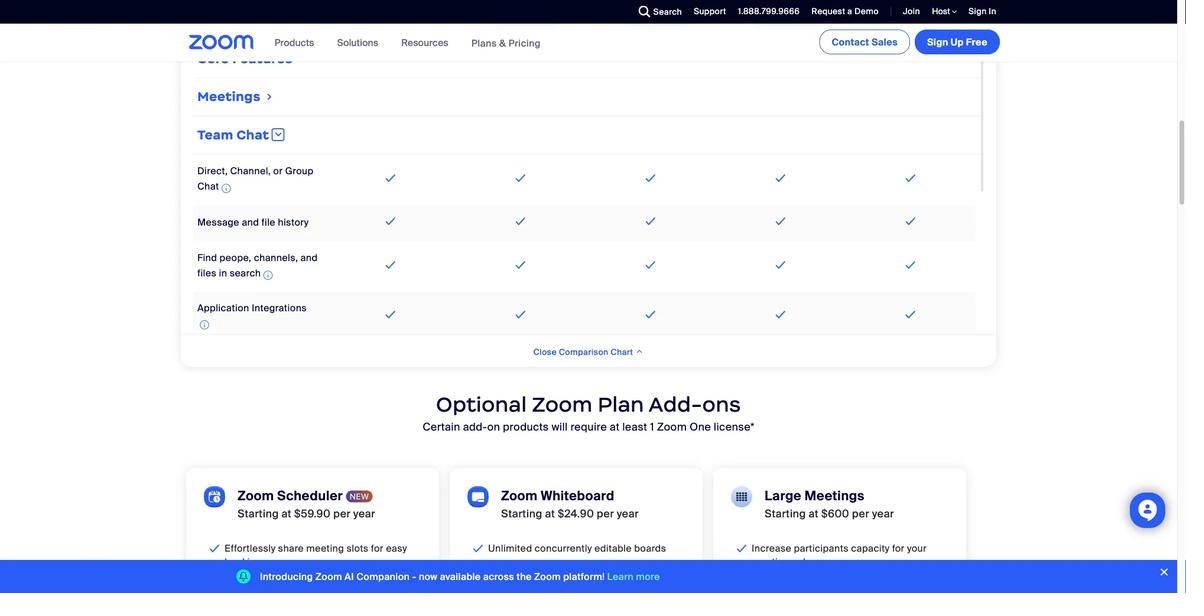 Task type: vqa. For each thing, say whether or not it's contained in the screenshot.
1st window new image from the left
no



Task type: locate. For each thing, give the bounding box(es) containing it.
1 horizontal spatial year
[[617, 507, 639, 521]]

1 horizontal spatial now
[[656, 12, 674, 23]]

1 vertical spatial contact
[[832, 36, 870, 48]]

buy now link
[[489, 5, 560, 31], [620, 5, 692, 31], [752, 5, 823, 31]]

chart
[[611, 347, 633, 358]]

0 vertical spatial right image
[[265, 91, 274, 102]]

buy now for $199.90 per year per user element
[[638, 12, 674, 23]]

optional
[[436, 392, 527, 418]]

sales down demo on the right of the page
[[872, 36, 898, 48]]

add-
[[649, 392, 703, 418]]

1 horizontal spatial starting
[[501, 507, 542, 521]]

meetings navigation
[[817, 24, 1003, 57]]

starting up effortlessly
[[238, 507, 279, 521]]

meetings inside 'cell'
[[197, 89, 261, 104]]

right image inside team chat cell
[[272, 130, 284, 139]]

channel,
[[230, 165, 271, 177]]

ok image left effortlessly
[[207, 542, 223, 556]]

host button
[[932, 6, 957, 17]]

3 starting from the left
[[765, 507, 806, 521]]

at inside the optional zoom plan add-ons certain add-on products will require at least 1 zoom one license*
[[610, 420, 620, 434]]

google
[[290, 589, 324, 594]]

year inside zoom whiteboard starting at $24.90 per year
[[617, 507, 639, 521]]

core
[[197, 50, 229, 66]]

direct, channel, or group chat image
[[222, 181, 231, 195]]

1 horizontal spatial sales
[[925, 16, 948, 26]]

zoom
[[532, 392, 593, 418], [657, 420, 687, 434], [238, 488, 274, 504], [501, 488, 538, 504], [316, 571, 342, 583], [534, 571, 561, 583], [277, 576, 303, 588], [354, 576, 380, 588]]

message
[[197, 216, 239, 229]]

buy now
[[507, 12, 542, 23], [638, 12, 674, 23], [770, 12, 805, 23]]

per
[[333, 507, 351, 521], [597, 507, 614, 521], [852, 507, 870, 521]]

contact sales link
[[872, 10, 966, 34], [820, 30, 910, 54]]

2 buy from the left
[[638, 12, 654, 23]]

now
[[419, 571, 438, 583]]

find
[[197, 252, 217, 264]]

close comparison chart
[[534, 347, 636, 358]]

contact sales
[[891, 16, 948, 26], [832, 36, 898, 48]]

per right $24.90
[[597, 507, 614, 521]]

buy up plans & pricing
[[507, 12, 522, 23]]

1 buy now link from the left
[[489, 5, 560, 31]]

year up capacity
[[872, 507, 894, 521]]

included image
[[513, 171, 529, 185], [643, 171, 659, 185], [773, 171, 789, 185], [903, 171, 919, 185], [773, 214, 789, 228], [383, 258, 399, 272], [513, 308, 529, 322], [773, 308, 789, 322], [903, 308, 919, 322]]

meetings cell
[[193, 83, 985, 111]]

contact sales up sign up free
[[891, 16, 948, 26]]

1 now from the left
[[524, 12, 542, 23]]

3 buy now from the left
[[770, 12, 805, 23]]

and
[[242, 216, 259, 229], [301, 252, 318, 264], [225, 589, 242, 594], [326, 589, 343, 594]]

comparison
[[559, 347, 609, 358]]

3 now from the left
[[787, 12, 805, 23]]

0 horizontal spatial chat
[[197, 180, 219, 192]]

microsoft
[[346, 589, 389, 594]]

1 for from the left
[[371, 543, 384, 555]]

application
[[197, 302, 249, 315]]

for inside increase participants capacity for your meetings plan
[[892, 543, 905, 555]]

per inside zoom whiteboard starting at $24.90 per year
[[597, 507, 614, 521]]

1 horizontal spatial up
[[951, 36, 964, 48]]

year down new icon
[[353, 507, 375, 521]]

1 vertical spatial meetings
[[805, 488, 865, 504]]

1 vertical spatial chat
[[197, 180, 219, 192]]

1 horizontal spatial sign
[[928, 36, 949, 48]]

find peope, channels, and files in search application
[[197, 252, 318, 282]]

boards
[[634, 543, 666, 555]]

buy now up the pricing
[[507, 12, 542, 23]]

$600
[[822, 507, 850, 521]]

3 buy from the left
[[770, 12, 785, 23]]

2 starting from the left
[[501, 507, 542, 521]]

right image
[[265, 91, 274, 102], [272, 130, 284, 139]]

increase participants capacity for your meetings plan
[[752, 543, 927, 569]]

chat inside direct, channel, or group chat
[[197, 180, 219, 192]]

will
[[552, 420, 568, 434]]

at
[[610, 420, 620, 434], [282, 507, 292, 521], [545, 507, 555, 521], [809, 507, 819, 521]]

2 horizontal spatial starting
[[765, 507, 806, 521]]

product information navigation
[[266, 24, 550, 62]]

0 vertical spatial contact
[[891, 16, 923, 26]]

join link
[[894, 0, 923, 24], [903, 6, 920, 17]]

plans
[[472, 37, 497, 49]]

meetings inside large meetings starting at $600 per year
[[805, 488, 865, 504]]

0 horizontal spatial buy now link
[[489, 5, 560, 31]]

0 vertical spatial chat
[[237, 127, 269, 143]]

add-
[[463, 420, 487, 434]]

0 horizontal spatial for
[[371, 543, 384, 555]]

meeting
[[306, 543, 344, 555]]

sales inside meetings navigation
[[872, 36, 898, 48]]

contact left host on the right of page
[[891, 16, 923, 26]]

application integrations application
[[197, 302, 307, 332]]

contact down a
[[832, 36, 870, 48]]

plan
[[598, 392, 644, 418]]

2 horizontal spatial year
[[872, 507, 894, 521]]

sign up
[[377, 12, 409, 23]]

zoom up google
[[277, 576, 303, 588]]

now down $199.90 per year per user element
[[656, 12, 674, 23]]

chat up channel,
[[237, 127, 269, 143]]

and right channels,
[[301, 252, 318, 264]]

zoom up effortlessly
[[238, 488, 274, 504]]

2 horizontal spatial now
[[787, 12, 805, 23]]

ok image
[[207, 542, 223, 556], [471, 542, 486, 556]]

per inside large meetings starting at $600 per year
[[852, 507, 870, 521]]

2 now from the left
[[656, 12, 674, 23]]

1 horizontal spatial ok image
[[471, 542, 486, 556]]

0 horizontal spatial year
[[353, 507, 375, 521]]

team chat cell
[[193, 121, 985, 149]]

companion
[[357, 571, 410, 583]]

1.888.799.9666 button
[[729, 0, 803, 24], [738, 6, 800, 17]]

effortlessly
[[225, 543, 276, 555]]

2 per from the left
[[597, 507, 614, 521]]

2 for from the left
[[892, 543, 905, 555]]

1 horizontal spatial buy now
[[638, 12, 674, 23]]

right image up or
[[272, 130, 284, 139]]

join link up meetings navigation
[[903, 6, 920, 17]]

buy
[[507, 12, 522, 23], [638, 12, 654, 23], [770, 12, 785, 23]]

banner containing contact sales
[[175, 24, 1003, 62]]

join
[[903, 6, 920, 17]]

ok image left unlimited at left bottom
[[471, 542, 486, 556]]

2 horizontal spatial sign
[[969, 6, 987, 17]]

contact sales down demo on the right of the page
[[832, 36, 898, 48]]

0 horizontal spatial sign
[[377, 12, 395, 23]]

1 horizontal spatial per
[[597, 507, 614, 521]]

starting for large meetings
[[765, 507, 806, 521]]

starting inside zoom whiteboard starting at $24.90 per year
[[501, 507, 542, 521]]

3 per from the left
[[852, 507, 870, 521]]

contact sales link down demo on the right of the page
[[820, 30, 910, 54]]

chat inside cell
[[237, 127, 269, 143]]

sign inside button
[[928, 36, 949, 48]]

1 vertical spatial contact sales
[[832, 36, 898, 48]]

zoom inside zoom whiteboard starting at $24.90 per year
[[501, 488, 538, 504]]

integrations
[[252, 302, 307, 315]]

0 horizontal spatial ok image
[[207, 542, 223, 556]]

sign up product information navigation
[[377, 12, 395, 23]]

1 vertical spatial up
[[951, 36, 964, 48]]

0 vertical spatial up
[[397, 12, 409, 23]]

$59.90
[[294, 507, 331, 521]]

now for first buy now link
[[524, 12, 542, 23]]

right image for team chat
[[272, 130, 284, 139]]

find peope, channels, and files in search image
[[263, 268, 273, 282]]

included image
[[383, 171, 399, 185], [383, 214, 399, 228], [513, 214, 529, 228], [643, 214, 659, 228], [903, 214, 919, 228], [513, 258, 529, 272], [643, 258, 659, 272], [773, 258, 789, 272], [903, 258, 919, 272], [383, 308, 399, 322], [643, 308, 659, 322]]

ons
[[703, 392, 741, 418]]

products button
[[275, 24, 319, 61]]

1 horizontal spatial meetings
[[805, 488, 865, 504]]

starting down large
[[765, 507, 806, 521]]

now up the pricing
[[524, 12, 542, 23]]

ai
[[345, 571, 354, 583]]

and inside find peope, channels, and files in search
[[301, 252, 318, 264]]

contact inside meetings navigation
[[832, 36, 870, 48]]

capacity
[[851, 543, 890, 555]]

1 buy from the left
[[507, 12, 522, 23]]

0 horizontal spatial starting
[[238, 507, 279, 521]]

banner
[[175, 24, 1003, 62]]

zoom up unlimited at left bottom
[[501, 488, 538, 504]]

right image inside meetings 'cell'
[[265, 91, 274, 102]]

0 vertical spatial meetings
[[197, 89, 261, 104]]

application
[[193, 0, 994, 594]]

optional zoom plan add-ons certain add-on products will require at least 1 zoom one license*
[[423, 392, 755, 434]]

sign for sign up free
[[928, 36, 949, 48]]

sign left 'in'
[[969, 6, 987, 17]]

ok image for unlimited concurrently editable boards
[[471, 542, 486, 556]]

2 horizontal spatial buy now link
[[752, 5, 823, 31]]

scheduler
[[277, 488, 343, 504]]

year up the editable
[[617, 507, 639, 521]]

1 horizontal spatial buy now link
[[620, 5, 692, 31]]

buy down $199.90 per year per user element
[[638, 12, 654, 23]]

buy now down $199.90 per year per user element
[[638, 12, 674, 23]]

booking
[[225, 556, 261, 569]]

2 horizontal spatial buy now
[[770, 12, 805, 23]]

2 horizontal spatial buy
[[770, 12, 785, 23]]

1
[[650, 420, 654, 434]]

2 ok image from the left
[[471, 542, 486, 556]]

chat down direct,
[[197, 180, 219, 192]]

starting up unlimited at left bottom
[[501, 507, 542, 521]]

-
[[412, 571, 416, 583]]

0 horizontal spatial contact
[[832, 36, 870, 48]]

sales inside application
[[925, 16, 948, 26]]

0 horizontal spatial per
[[333, 507, 351, 521]]

0 horizontal spatial buy
[[507, 12, 522, 23]]

0 horizontal spatial meetings
[[197, 89, 261, 104]]

0 horizontal spatial now
[[524, 12, 542, 23]]

for left your
[[892, 543, 905, 555]]

0 horizontal spatial up
[[397, 12, 409, 23]]

up left the free at top
[[951, 36, 964, 48]]

1 vertical spatial sales
[[872, 36, 898, 48]]

for
[[371, 543, 384, 555], [892, 543, 905, 555]]

chat
[[237, 127, 269, 143], [197, 180, 219, 192]]

1 buy now from the left
[[507, 12, 542, 23]]

unlimited
[[488, 543, 532, 555]]

2 horizontal spatial per
[[852, 507, 870, 521]]

1.888.799.9666
[[738, 6, 800, 17]]

zoom up microsoft
[[354, 576, 380, 588]]

3 year from the left
[[872, 507, 894, 521]]

at left the least
[[610, 420, 620, 434]]

per down new icon
[[333, 507, 351, 521]]

2 year from the left
[[617, 507, 639, 521]]

up inside application
[[397, 12, 409, 23]]

at down zoom scheduler
[[282, 507, 292, 521]]

direct,
[[197, 165, 228, 177]]

file
[[262, 216, 276, 229]]

starting inside large meetings starting at $600 per year
[[765, 507, 806, 521]]

0 vertical spatial sales
[[925, 16, 948, 26]]

0 horizontal spatial buy now
[[507, 12, 542, 23]]

request a demo link
[[803, 0, 882, 24], [812, 6, 879, 17]]

now for buy now link corresponding to $250 per year per user element
[[787, 12, 805, 23]]

0 horizontal spatial sales
[[872, 36, 898, 48]]

close
[[534, 347, 557, 358]]

3 buy now link from the left
[[752, 5, 823, 31]]

learn more link
[[607, 571, 660, 583]]

0 vertical spatial contact sales
[[891, 16, 948, 26]]

1 horizontal spatial for
[[892, 543, 905, 555]]

contact
[[891, 16, 923, 26], [832, 36, 870, 48]]

sign down host on the right of page
[[928, 36, 949, 48]]

1 ok image from the left
[[207, 542, 223, 556]]

2 buy now link from the left
[[620, 5, 692, 31]]

buy down $250 per year per user element
[[770, 12, 785, 23]]

unlimited concurrently editable boards
[[488, 543, 666, 555]]

year for large
[[872, 507, 894, 521]]

up up product information navigation
[[397, 12, 409, 23]]

year for zoom
[[617, 507, 639, 521]]

meetings up team chat
[[197, 89, 261, 104]]

starting
[[238, 507, 279, 521], [501, 507, 542, 521], [765, 507, 806, 521]]

1 horizontal spatial chat
[[237, 127, 269, 143]]

plans & pricing link
[[472, 37, 541, 49], [472, 37, 541, 49]]

up inside button
[[951, 36, 964, 48]]

new image
[[346, 491, 373, 503]]

buy now down $250 per year per user element
[[770, 12, 805, 23]]

now down $250 per year per user element
[[787, 12, 805, 23]]

participants
[[794, 543, 849, 555]]

year inside large meetings starting at $600 per year
[[872, 507, 894, 521]]

per right $600
[[852, 507, 870, 521]]

core features cell
[[193, 45, 985, 73]]

team chat
[[197, 127, 269, 143]]

learn
[[607, 571, 634, 583]]

support link
[[685, 0, 729, 24], [694, 6, 726, 17]]

zoom logo image
[[189, 35, 254, 50]]

1 horizontal spatial buy
[[638, 12, 654, 23]]

sales right join
[[925, 16, 948, 26]]

request
[[812, 6, 846, 17]]

at inside zoom whiteboard starting at $24.90 per year
[[545, 507, 555, 521]]

2 buy now from the left
[[638, 12, 674, 23]]

right image down features
[[265, 91, 274, 102]]

1 vertical spatial right image
[[272, 130, 284, 139]]

buy for buy now link related to $199.90 per year per user element
[[638, 12, 654, 23]]

at left $600
[[809, 507, 819, 521]]

meetings up $600
[[805, 488, 865, 504]]

at left $24.90
[[545, 507, 555, 521]]

peope,
[[220, 252, 251, 264]]

and down meetings,
[[326, 589, 343, 594]]

sign in link
[[960, 0, 1003, 24], [969, 6, 997, 17]]

for left easy
[[371, 543, 384, 555]]

$199.90 per year per user element
[[613, 0, 699, 11]]



Task type: describe. For each thing, give the bounding box(es) containing it.
core features
[[197, 50, 293, 66]]

buy for first buy now link
[[507, 12, 522, 23]]

up for sign up
[[397, 12, 409, 23]]

starting at $59.90 per year
[[238, 507, 375, 521]]

find peope, channels, and files in search
[[197, 252, 318, 279]]

large meetings starting at $600 per year
[[765, 488, 894, 521]]

channels,
[[254, 252, 298, 264]]

zoom left ai
[[316, 571, 342, 583]]

application integrations image
[[200, 318, 209, 332]]

up for sign up free
[[951, 36, 964, 48]]

at inside large meetings starting at $600 per year
[[809, 507, 819, 521]]

buy now link for $250 per year per user element
[[752, 5, 823, 31]]

buy for buy now link corresponding to $250 per year per user element
[[770, 12, 785, 23]]

1 per from the left
[[333, 507, 351, 521]]

large
[[765, 488, 802, 504]]

whiteboard
[[541, 488, 615, 504]]

per for zoom
[[597, 507, 614, 521]]

on
[[487, 420, 500, 434]]

calendar,
[[244, 589, 288, 594]]

application containing core features
[[193, 0, 994, 594]]

introducing
[[260, 571, 313, 583]]

buy now link for $199.90 per year per user element
[[620, 5, 692, 31]]

products
[[275, 36, 314, 49]]

one
[[690, 420, 711, 434]]

in
[[989, 6, 997, 17]]

&
[[499, 37, 506, 49]]

support
[[694, 6, 726, 17]]

or
[[273, 165, 283, 177]]

contact sales inside meetings navigation
[[832, 36, 898, 48]]

resources button
[[401, 24, 454, 61]]

require
[[571, 420, 607, 434]]

right image for meetings
[[265, 91, 274, 102]]

certain
[[423, 420, 460, 434]]

sign up link
[[359, 6, 427, 30]]

zoom right 1
[[657, 420, 687, 434]]

features
[[232, 50, 293, 66]]

more
[[636, 571, 660, 583]]

history
[[278, 216, 309, 229]]

meetings
[[752, 556, 795, 569]]

works
[[225, 576, 253, 588]]

in
[[219, 267, 227, 279]]

buy now for $250 per year per user element
[[770, 12, 805, 23]]

zoom scheduler
[[238, 488, 346, 504]]

search
[[654, 6, 682, 17]]

solutions button
[[337, 24, 384, 61]]

easy
[[386, 543, 407, 555]]

sign for sign up
[[377, 12, 395, 23]]

ok image
[[734, 542, 750, 556]]

1 year from the left
[[353, 507, 375, 521]]

$250 per year per user element
[[743, 0, 832, 11]]

host
[[932, 6, 952, 17]]

message and file history
[[197, 216, 309, 229]]

and left the file on the left of page
[[242, 216, 259, 229]]

1 starting from the left
[[238, 507, 279, 521]]

across
[[483, 571, 514, 583]]

team
[[197, 127, 233, 143]]

365
[[392, 589, 410, 594]]

contact sales link inside meetings navigation
[[820, 30, 910, 54]]

least
[[623, 420, 648, 434]]

solutions
[[337, 36, 378, 49]]

direct, channel, or group chat application
[[197, 165, 314, 195]]

pricing
[[509, 37, 541, 49]]

the
[[517, 571, 532, 583]]

right image
[[297, 52, 306, 64]]

plans & pricing
[[472, 37, 541, 49]]

search button
[[630, 0, 685, 24]]

meetings,
[[306, 576, 351, 588]]

ok image for effortlessly share meeting slots for easy booking
[[207, 542, 223, 556]]

1 horizontal spatial contact
[[891, 16, 923, 26]]

effortlessly share meeting slots for easy booking
[[225, 543, 407, 569]]

starting for zoom whiteboard
[[501, 507, 542, 521]]

group
[[285, 165, 314, 177]]

slots
[[347, 543, 369, 555]]

$24.90
[[558, 507, 594, 521]]

contact sales link up sign up free
[[872, 10, 966, 34]]

request a demo
[[812, 6, 879, 17]]

zoom up 'will'
[[532, 392, 593, 418]]

sign up free
[[928, 36, 988, 48]]

resources
[[401, 36, 448, 49]]

introducing zoom ai companion - now available across the zoom platform! learn more
[[260, 571, 660, 583]]

license*
[[714, 420, 755, 434]]

search
[[230, 267, 261, 279]]

for inside effortlessly share meeting slots for easy booking
[[371, 543, 384, 555]]

your
[[907, 543, 927, 555]]

zoom whiteboard starting at $24.90 per year
[[501, 488, 639, 521]]

mail
[[383, 576, 402, 588]]

concurrently
[[535, 543, 592, 555]]

products
[[503, 420, 549, 434]]

join link left host on the right of page
[[894, 0, 923, 24]]

now for buy now link related to $199.90 per year per user element
[[656, 12, 674, 23]]

increase
[[752, 543, 792, 555]]

sign for sign in
[[969, 6, 987, 17]]

contact sales inside application
[[891, 16, 948, 26]]

zoom right the
[[534, 571, 561, 583]]

plan
[[797, 556, 817, 569]]

and down works
[[225, 589, 242, 594]]

direct, channel, or group chat
[[197, 165, 314, 192]]

with
[[255, 576, 274, 588]]

available
[[440, 571, 481, 583]]

editable
[[595, 543, 632, 555]]

per for large
[[852, 507, 870, 521]]

demo
[[855, 6, 879, 17]]

free
[[966, 36, 988, 48]]

share
[[278, 543, 304, 555]]



